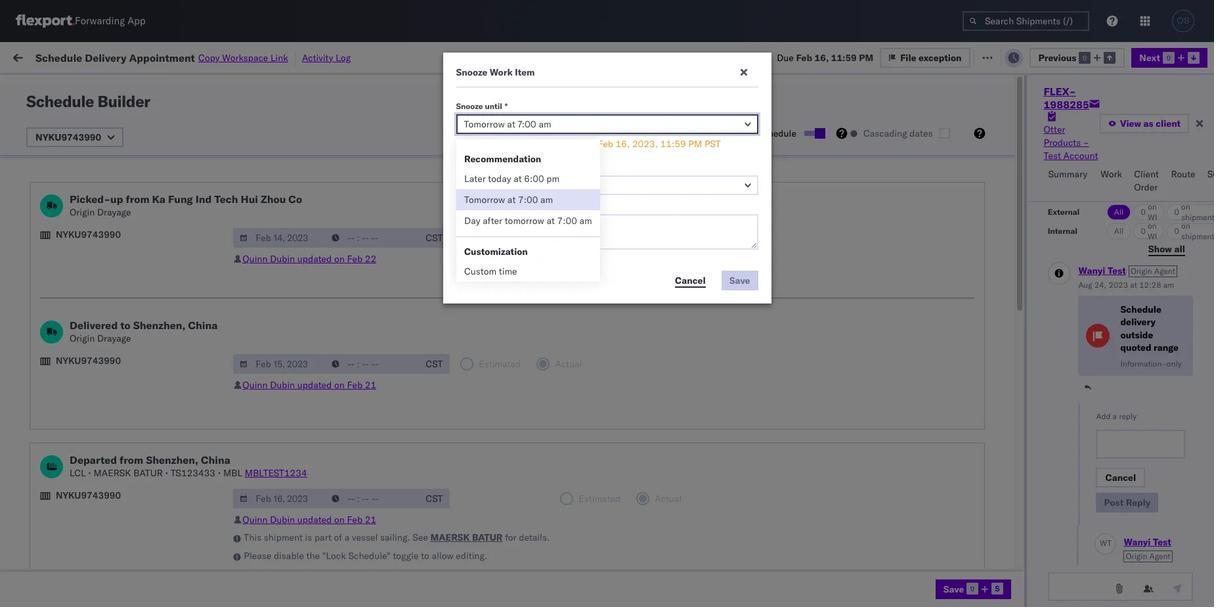 Task type: locate. For each thing, give the bounding box(es) containing it.
thailand up tomorrow at 7:00 am
[[487, 178, 524, 190]]

nyku9743990 inside button
[[35, 131, 101, 143]]

china
[[487, 92, 512, 103], [556, 121, 581, 132], [487, 149, 512, 161], [487, 265, 512, 277], [487, 294, 512, 306], [188, 319, 218, 332], [487, 352, 512, 364], [201, 453, 231, 466], [487, 525, 512, 537], [487, 554, 512, 566]]

origin down 'picked-'
[[70, 206, 95, 218]]

ocean fcl
[[402, 92, 448, 103], [402, 121, 448, 132], [402, 352, 448, 364], [402, 496, 448, 508], [402, 525, 448, 537], [402, 554, 448, 566]]

2 mawb1234 from the top
[[980, 207, 1032, 219]]

17, for schedule delivery appointment
[[297, 207, 311, 219]]

drayage down up
[[97, 206, 131, 218]]

:
[[95, 81, 98, 91], [305, 81, 308, 91]]

flex- for flex-1977428
[[811, 294, 839, 306]]

12:30 pm pst, feb 17, 2023 for schedule delivery appointment
[[212, 207, 336, 219]]

1 vertical spatial 11:59 pm pst, mar 2, 2023
[[212, 525, 332, 537]]

batur up editing.
[[472, 531, 503, 543]]

schedule delivery appointment link for 4th schedule delivery appointment button from the bottom
[[30, 90, 162, 103]]

12:30 pm pst, feb 17, 2023 down zhou
[[212, 207, 336, 219]]

0 horizontal spatial maersk
[[94, 467, 131, 479]]

mmm d, yyyy text field down mbltest1234 button
[[233, 489, 327, 509]]

agent inside wanyi test origin agent
[[1150, 551, 1171, 561]]

None text field
[[1097, 430, 1186, 459]]

of right part
[[334, 531, 342, 543]]

1 12:30 from the top
[[212, 178, 237, 190]]

maersk batur link
[[431, 531, 503, 544]]

consignee
[[658, 107, 696, 117], [634, 352, 678, 364], [636, 496, 681, 508], [719, 496, 763, 508]]

confirm pickup from los angeles, ca down schedule builder
[[30, 113, 172, 138]]

import work
[[112, 51, 167, 63]]

pickup inside 'schedule pickup from los angeles international airport'
[[71, 171, 100, 183]]

of right deadline
[[587, 138, 596, 150]]

1 horizontal spatial work
[[490, 66, 513, 78]]

pm
[[547, 173, 560, 185]]

-- : -- -- text field for ts123433
[[325, 489, 419, 509]]

at down later today at 6:00 pm
[[508, 194, 516, 206]]

7:30 pm pst, feb 21, 2023 down 12:00 pm pst, feb 20, 2023
[[212, 265, 331, 277]]

after
[[511, 138, 531, 150], [483, 215, 503, 227]]

mmm d, yyyy text field for picked-up from ka fung ind tech hui zhou co
[[233, 228, 327, 248]]

dubin down 12:00 pm pst, feb 20, 2023
[[270, 253, 295, 265]]

2 schedule delivery appointment button from the top
[[30, 206, 162, 220]]

11 resize handle column header from the left
[[1181, 102, 1197, 607]]

ping - test entity down consignee button
[[658, 121, 735, 132]]

1 20 from the top
[[1163, 554, 1174, 566]]

0 vertical spatial cancel
[[675, 274, 706, 286]]

None text field
[[1049, 572, 1194, 601]]

note:
[[456, 138, 479, 150]]

products up select snooze reason text field at the top of the page
[[597, 149, 634, 161]]

wanyi inside wanyi test origin agent aug 24, 2023 at 12:28 am
[[1079, 264, 1106, 276]]

0 vertical spatial 7:00
[[518, 194, 538, 206]]

time
[[499, 265, 517, 277]]

1 drayage from the top
[[97, 206, 131, 218]]

Select snooze reason text field
[[456, 175, 758, 195]]

all button for internal
[[1108, 223, 1132, 239]]

0 horizontal spatial am
[[541, 194, 553, 206]]

0 vertical spatial shenzhen,
[[133, 319, 186, 332]]

resize handle column header
[[188, 102, 204, 607], [334, 102, 350, 607], [380, 102, 396, 607], [465, 102, 481, 607], [551, 102, 566, 607], [636, 102, 652, 607], [767, 102, 783, 607], [872, 102, 888, 607], [958, 102, 974, 607], [1122, 102, 1138, 607], [1181, 102, 1197, 607]]

this up please
[[244, 531, 262, 543]]

1 -- : -- -- text field from the top
[[325, 228, 419, 248]]

wanyi for wanyi test origin agent aug 24, 2023 at 12:28 am
[[1079, 264, 1106, 276]]

0 vertical spatial confirm pickup from los angeles, ca
[[30, 113, 172, 138]]

shenzhen, for from
[[146, 453, 198, 466]]

1 7:30 pm pst, feb 21, 2023 from the top
[[212, 265, 331, 277]]

0 horizontal spatial entity
[[625, 121, 649, 132]]

shenzhen, right delivered
[[133, 319, 186, 332]]

status : ready for work, blocked, in progress
[[72, 81, 239, 91]]

21, up 11:59 pm pst, feb 21, 2023
[[291, 294, 305, 306]]

client
[[1156, 118, 1181, 129]]

test 20 wi team a down wanyi test origin agent
[[1144, 583, 1215, 595]]

updated
[[298, 253, 332, 265], [298, 379, 332, 391], [298, 514, 332, 526]]

1 mawb1234 from the top
[[980, 178, 1032, 190]]

maersk up the allow
[[431, 531, 470, 543]]

0 vertical spatial all
[[1115, 207, 1125, 217]]

1 017482927423 from the top
[[980, 236, 1049, 248]]

proof
[[62, 438, 85, 450]]

entity
[[625, 121, 649, 132], [710, 121, 735, 132]]

16, left "2023,"
[[616, 138, 630, 150]]

wanyi test button
[[1079, 264, 1127, 276], [1124, 536, 1172, 548]]

los
[[119, 113, 133, 125], [124, 142, 139, 154], [124, 171, 139, 183], [124, 258, 139, 270], [124, 316, 139, 328], [119, 345, 133, 356], [119, 373, 133, 385], [124, 460, 139, 472], [124, 489, 139, 501], [124, 518, 139, 530]]

2 ca from the top
[[30, 155, 43, 167]]

0 horizontal spatial for
[[126, 81, 137, 91]]

Search Shipments (/) text field
[[963, 11, 1090, 31]]

to left the allow
[[421, 550, 430, 562]]

1 updated from the top
[[298, 253, 332, 265]]

client left the name
[[573, 107, 594, 117]]

1 vertical spatial confirm pickup from los angeles, ca button
[[30, 344, 187, 372]]

2 snooze from the top
[[456, 101, 483, 111]]

1 all from the top
[[1115, 207, 1125, 217]]

after down kong
[[511, 138, 531, 150]]

1 2, from the top
[[298, 496, 307, 508]]

1 horizontal spatial 24,
[[1095, 280, 1107, 289]]

6 fcl from the top
[[431, 554, 448, 566]]

1 vertical spatial of
[[87, 438, 95, 450]]

0 vertical spatial wanyi
[[1079, 264, 1106, 276]]

1 horizontal spatial of
[[334, 531, 342, 543]]

1 vertical spatial upload
[[30, 438, 60, 450]]

21, for schedule delivery appointment
[[291, 294, 305, 306]]

drayage inside delivered to shenzhen, china origin drayage
[[97, 332, 131, 344]]

3 ocean fcl from the top
[[402, 352, 448, 364]]

confirm pickup from los angeles, ca for hong kong sar china
[[30, 113, 172, 138]]

consignee button
[[652, 104, 770, 118]]

flex- inside flex- 1988285
[[1044, 85, 1077, 98]]

shenzhen, inside delivered to shenzhen, china origin drayage
[[133, 319, 186, 332]]

1 western from the top
[[771, 178, 805, 190]]

1 horizontal spatial ping
[[658, 121, 680, 132]]

0 vertical spatial mmm d, yyyy text field
[[233, 228, 327, 248]]

flex-1988285 button
[[790, 146, 882, 165], [790, 146, 882, 165]]

day
[[464, 215, 481, 227]]

work inside 'button'
[[144, 51, 167, 63]]

to right delivered
[[120, 319, 131, 332]]

* right until
[[505, 101, 508, 111]]

origin up hong
[[487, 107, 509, 117]]

lcl inside departed from shenzhen, china lcl • maersk batur • ts123433 • mbl mbltest1234
[[70, 467, 86, 479]]

test inside wanyi test origin agent
[[1154, 536, 1172, 548]]

2 integration test account - western digital from the top
[[658, 207, 835, 219]]

7:00
[[518, 194, 538, 206], [557, 215, 577, 227]]

otter up select snooze reason text field at the top of the page
[[573, 149, 595, 161]]

maersk down departed
[[94, 467, 131, 479]]

0 horizontal spatial file exception
[[901, 52, 962, 63]]

0 vertical spatial test
[[1144, 554, 1160, 566]]

at left 12:28
[[1131, 280, 1138, 289]]

ping up otter products, llc
[[658, 121, 680, 132]]

2 017482927423 from the top
[[980, 439, 1049, 450]]

5 ca from the top
[[30, 358, 43, 370]]

1 vertical spatial drayage
[[97, 332, 131, 344]]

7:00 up day after tomorrow at 7:00 am
[[518, 194, 538, 206]]

2 digital from the top
[[808, 207, 835, 219]]

2 12:30 from the top
[[212, 207, 237, 219]]

is
[[502, 138, 509, 150], [305, 531, 312, 543]]

shipment for external
[[1182, 212, 1215, 222]]

schedule builder
[[26, 91, 150, 111]]

4 schedule delivery appointment button from the top
[[30, 553, 162, 567]]

2 test 20 wi team a from the top
[[1144, 583, 1215, 595]]

7:30
[[212, 265, 232, 277], [212, 294, 232, 306]]

ca
[[30, 126, 43, 138], [30, 155, 43, 167], [30, 271, 43, 283], [30, 329, 43, 341], [30, 358, 43, 370], [30, 387, 43, 398], [30, 473, 43, 485], [30, 502, 43, 514], [30, 531, 43, 543]]

0 horizontal spatial 24,
[[292, 381, 306, 393]]

0 vertical spatial products
[[1044, 137, 1082, 148]]

0 vertical spatial work
[[144, 51, 167, 63]]

schedule inside schedule delivery outside quoted range information-only
[[1121, 303, 1162, 315]]

to inside delivered to shenzhen, china origin drayage
[[120, 319, 131, 332]]

quinn dubin updated on feb 21 up part
[[243, 514, 377, 526]]

0 vertical spatial quinn
[[243, 253, 268, 265]]

2, left part
[[298, 525, 307, 537]]

7:30 pm pst, feb 21, 2023 up 11:59 pm pst, feb 21, 2023
[[212, 294, 331, 306]]

2 vertical spatial am
[[1164, 280, 1175, 289]]

otter down mbl/mawb numbers button
[[1044, 124, 1066, 135]]

upload inside "link"
[[30, 438, 60, 450]]

wanyi right t
[[1124, 536, 1151, 548]]

2 confirm pickup from los angeles, ca from the top
[[30, 345, 172, 370]]

3 flxt00001977428a from the top
[[980, 381, 1071, 393]]

wi down 'order'
[[1149, 212, 1158, 222]]

wi up show
[[1149, 231, 1158, 241]]

1 confirm pickup from los angeles, ca from the top
[[30, 113, 172, 138]]

2 western from the top
[[771, 207, 805, 219]]

origin up 1
[[1126, 551, 1148, 561]]

confirm pickup from los angeles, ca link for china
[[30, 344, 187, 370]]

integration test account - western digital for schedule pickup from los angeles international airport
[[658, 178, 835, 190]]

2 confirm pickup from los angeles, ca link from the top
[[30, 344, 187, 370]]

shenzhen, inside departed from shenzhen, china lcl • maersk batur • ts123433 • mbl mbltest1234
[[146, 453, 198, 466]]

1 vertical spatial am
[[234, 439, 249, 450]]

after right day
[[483, 215, 503, 227]]

work left the client order
[[1101, 168, 1123, 180]]

2 team from the top
[[1188, 583, 1209, 595]]

0 horizontal spatial client
[[573, 107, 594, 117]]

24, down 23,
[[292, 381, 306, 393]]

products up "summary"
[[1044, 137, 1082, 148]]

12:30 pm pst, feb 17, 2023
[[212, 178, 336, 190], [212, 207, 336, 219]]

2 20 from the top
[[1163, 583, 1174, 595]]

1 horizontal spatial otter
[[658, 149, 680, 161]]

759 at risk
[[242, 51, 288, 63]]

0 vertical spatial client
[[573, 107, 594, 117]]

2 mmm d, yyyy text field from the top
[[233, 354, 327, 374]]

wanyi
[[1079, 264, 1106, 276], [1124, 536, 1151, 548]]

2023 inside wanyi test origin agent aug 24, 2023 at 12:28 am
[[1109, 280, 1129, 289]]

2 21 from the top
[[365, 514, 377, 526]]

1 wi from the top
[[1149, 212, 1158, 222]]

integration test account - western digital
[[658, 178, 835, 190], [658, 207, 835, 219]]

1 vertical spatial products
[[597, 149, 634, 161]]

t
[[1108, 538, 1112, 548]]

upload inside upload customs clearance documents
[[30, 229, 60, 241]]

thailand for schedule pickup from los angeles international airport
[[487, 178, 524, 190]]

schedule delivery appointment link for 3rd schedule delivery appointment button from the bottom
[[30, 206, 162, 219]]

wi for internal
[[1149, 231, 1158, 241]]

2 quinn dubin updated on feb 21 from the top
[[243, 514, 377, 526]]

2 : from the left
[[305, 81, 308, 91]]

drayage inside the picked-up from ka fung ind tech hui zhou co origin drayage
[[97, 206, 131, 218]]

quinn dubin updated on feb 21 button up part
[[243, 514, 377, 526]]

2 wi from the top
[[1149, 231, 1158, 241]]

0 vertical spatial cancel button
[[667, 271, 714, 290]]

wanyi inside wanyi test origin agent
[[1124, 536, 1151, 548]]

dubin up disable
[[270, 514, 295, 526]]

shenzhen,
[[133, 319, 186, 332], [146, 453, 198, 466]]

flex-2150210 button
[[790, 435, 882, 454], [790, 435, 882, 454]]

china inside delivered to shenzhen, china origin drayage
[[188, 319, 218, 332]]

0 horizontal spatial work
[[144, 51, 167, 63]]

: for snoozed
[[305, 81, 308, 91]]

otter inside otter products - test account
[[1044, 124, 1066, 135]]

reason
[[456, 162, 484, 172]]

aug
[[1079, 280, 1093, 289]]

all for external
[[1115, 207, 1125, 217]]

0 vertical spatial dubin
[[270, 253, 295, 265]]

16, right due
[[815, 52, 829, 63]]

2 vertical spatial quinn
[[243, 514, 268, 526]]

shenzhen, for to
[[133, 319, 186, 332]]

appointment
[[129, 51, 195, 64], [108, 91, 162, 103], [108, 207, 162, 218], [108, 293, 162, 305], [108, 554, 162, 565]]

12:30
[[212, 178, 237, 190], [212, 207, 237, 219]]

0 vertical spatial mawb1234
[[980, 178, 1032, 190]]

0 vertical spatial -- : -- -- text field
[[325, 228, 419, 248]]

0 on wi
[[1142, 202, 1158, 222], [1142, 221, 1158, 241]]

list box containing later today at 6:00 pm
[[457, 168, 600, 231]]

21 for departed from shenzhen, china
[[365, 514, 377, 526]]

25,
[[292, 439, 306, 450]]

3 resize handle column header from the left
[[380, 102, 396, 607]]

0 vertical spatial drayage
[[97, 206, 131, 218]]

test inside wanyi test origin agent aug 24, 2023 at 12:28 am
[[1108, 264, 1127, 276]]

1 vertical spatial updated
[[298, 379, 332, 391]]

otter products - test account up "summary"
[[1044, 124, 1099, 162]]

1 horizontal spatial wanyi
[[1124, 536, 1151, 548]]

2 schedule delivery appointment link from the top
[[30, 206, 162, 219]]

at left 6:00
[[514, 173, 522, 185]]

flex- for flex-2006134
[[811, 121, 839, 132]]

1 vertical spatial after
[[483, 215, 503, 227]]

quinn dubin updated on feb 21 button down 23,
[[243, 379, 377, 391]]

1 vertical spatial 21
[[365, 514, 377, 526]]

1 vertical spatial 12:30
[[212, 207, 237, 219]]

1 vertical spatial digital
[[808, 207, 835, 219]]

demu1232567
[[962, 496, 1029, 508], [962, 525, 1029, 537], [962, 554, 1029, 566], [962, 583, 1029, 595]]

0 on shipment for internal
[[1175, 221, 1215, 241]]

3 11:59 pm pst, mar 2, 2023 from the top
[[212, 554, 332, 566]]

0 on shipment
[[1175, 202, 1215, 222], [1175, 221, 1215, 241]]

11:59 pm pst, mar 2, 2023 down part
[[212, 554, 332, 566]]

later
[[464, 173, 486, 185]]

1 dubin from the top
[[270, 253, 295, 265]]

at
[[262, 51, 270, 63], [514, 173, 522, 185], [508, 194, 516, 206], [547, 215, 555, 227], [1131, 280, 1138, 289]]

confirm pickup from los angeles, ca link down builder
[[30, 113, 187, 139]]

am right 9:30
[[234, 381, 249, 393]]

1 vertical spatial wanyi
[[1124, 536, 1151, 548]]

show all button
[[1141, 239, 1194, 259]]

ping - test entity
[[573, 121, 649, 132], [658, 121, 735, 132]]

0 vertical spatial after
[[511, 138, 531, 150]]

2 resize handle column header from the left
[[334, 102, 350, 607]]

from inside the picked-up from ka fung ind tech hui zhou co origin drayage
[[126, 192, 150, 206]]

summary button
[[1044, 162, 1096, 201]]

12:30 for schedule delivery appointment
[[212, 207, 237, 219]]

1 horizontal spatial 7:00
[[557, 215, 577, 227]]

status
[[72, 81, 95, 91]]

otter products - test account up select snooze reason text field at the top of the page
[[573, 149, 699, 161]]

for up builder
[[126, 81, 137, 91]]

3 cst from the top
[[426, 493, 443, 505]]

12:30 down tech
[[212, 207, 237, 219]]

2150210
[[839, 439, 879, 450]]

airport
[[86, 184, 115, 196]]

1 vertical spatial mawb1234
[[980, 207, 1032, 219]]

next button
[[1132, 48, 1208, 67]]

2 air from the top
[[402, 236, 414, 248]]

clearance
[[102, 229, 144, 241]]

ping up note: this is after the deadline of feb 16, 2023, 11:59 pm pst
[[573, 121, 595, 132]]

0 vertical spatial this
[[482, 138, 499, 150]]

1 horizontal spatial mbltest1234
[[980, 149, 1043, 161]]

list box
[[457, 168, 600, 231]]

1 0 on wi from the top
[[1142, 202, 1158, 222]]

is up recommendation
[[502, 138, 509, 150]]

0 vertical spatial flxt00001977428a
[[980, 265, 1071, 277]]

2 vertical spatial 2,
[[298, 554, 307, 566]]

drayage down delivered
[[97, 332, 131, 344]]

confirm pickup from los angeles, ca link down delivered
[[30, 344, 187, 370]]

MMM D, YYYY text field
[[233, 228, 327, 248], [233, 354, 327, 374], [233, 489, 327, 509]]

updated for co
[[298, 253, 332, 265]]

2 confirm from the top
[[30, 345, 64, 356]]

1 confirm pickup from los angeles, ca link from the top
[[30, 113, 187, 139]]

* up the today
[[487, 162, 490, 172]]

action
[[1169, 51, 1198, 63]]

1 horizontal spatial cancel
[[1106, 472, 1137, 483]]

-- : -- -- text field
[[325, 228, 419, 248], [325, 354, 419, 374], [325, 489, 419, 509]]

flxt00001977428a for confirm pickup from los angeles, ca
[[980, 381, 1071, 393]]

2 vertical spatial 11:59 pm pst, mar 2, 2023
[[212, 554, 332, 566]]

1 digital from the top
[[808, 178, 835, 190]]

1 horizontal spatial maersk
[[431, 531, 470, 543]]

mawb1234 left external on the right top of page
[[980, 207, 1032, 219]]

0 vertical spatial confirm pickup from los angeles, ca link
[[30, 113, 187, 139]]

all button for external
[[1108, 204, 1132, 220]]

updated down 20,
[[298, 253, 332, 265]]

: left the ready
[[95, 81, 98, 91]]

client order
[[1135, 168, 1160, 193]]

3 schedule delivery appointment link from the top
[[30, 293, 162, 306]]

5 fcl from the top
[[431, 525, 448, 537]]

2023,
[[633, 138, 658, 150]]

2, left the "lock
[[298, 554, 307, 566]]

1 horizontal spatial ping - test entity
[[658, 121, 735, 132]]

2 vertical spatial updated
[[298, 514, 332, 526]]

otter right "2023,"
[[658, 149, 680, 161]]

save button
[[936, 579, 1012, 599]]

None checkbox
[[805, 131, 823, 136]]

2 vertical spatial shipment
[[264, 531, 303, 543]]

8 ocean from the top
[[402, 496, 429, 508]]

flexport demo consignee
[[573, 496, 681, 508]]

wanyi for wanyi test origin agent
[[1124, 536, 1151, 548]]

2 demo123 from the top
[[980, 352, 1024, 364]]

1 air from the top
[[402, 178, 414, 190]]

batur left ts123433
[[134, 467, 163, 479]]

the down part
[[307, 550, 320, 562]]

add a reply
[[1097, 411, 1137, 421]]

at left link
[[262, 51, 270, 63]]

1 vertical spatial demo123
[[980, 352, 1024, 364]]

app
[[128, 15, 146, 27]]

2 schedule pickup from los angeles, ca button from the top
[[30, 315, 187, 343]]

11:59
[[832, 52, 857, 63], [661, 138, 686, 150], [212, 149, 237, 161], [212, 323, 237, 335], [212, 352, 237, 364], [212, 467, 237, 479], [212, 496, 237, 508], [212, 525, 237, 537], [212, 554, 237, 566]]

w
[[1100, 538, 1108, 548]]

shipment
[[1182, 212, 1215, 222], [1182, 231, 1215, 241], [264, 531, 303, 543]]

4 schedule delivery appointment link from the top
[[30, 553, 162, 566]]

0 vertical spatial snooze
[[456, 66, 488, 78]]

test 20 wi team a right 1
[[1144, 554, 1215, 566]]

mmm d, yyyy text field up quinn dubin updated on feb 22
[[233, 228, 327, 248]]

017482927423 for 12:00 pm pst, feb 20, 2023
[[980, 236, 1049, 248]]

24, right aug
[[1095, 280, 1107, 289]]

confirm
[[30, 113, 64, 125], [30, 345, 64, 356], [30, 373, 64, 385], [30, 409, 64, 421]]

(optional)
[[540, 201, 582, 211]]

from inside departed from shenzhen, china lcl • maersk batur • ts123433 • mbl mbltest1234
[[120, 453, 143, 466]]

all down the work button
[[1115, 207, 1125, 217]]

: left no
[[305, 81, 308, 91]]

client for client name
[[573, 107, 594, 117]]

0 horizontal spatial ping
[[573, 121, 595, 132]]

confirm pickup from los angeles, ca
[[30, 113, 172, 138], [30, 345, 172, 370], [30, 373, 172, 398]]

4 ca from the top
[[30, 329, 43, 341]]

is for shipment
[[305, 531, 312, 543]]

0 vertical spatial 20
[[1163, 554, 1174, 566]]

21, up 23,
[[297, 323, 311, 335]]

0 horizontal spatial cancel
[[675, 274, 706, 286]]

snooze left until
[[456, 101, 483, 111]]

1 horizontal spatial after
[[511, 138, 531, 150]]

5 ocean from the top
[[402, 294, 429, 306]]

1 vertical spatial mar
[[278, 525, 296, 537]]

759
[[242, 51, 259, 63]]

3 air from the top
[[402, 439, 414, 450]]

1 vertical spatial flxt00001977428a
[[980, 294, 1071, 306]]

21, down quinn dubin updated on feb 22 button
[[291, 265, 305, 277]]

mmm d, yyyy text field for departed from shenzhen, china
[[233, 489, 327, 509]]

1 -- from the top
[[980, 467, 992, 479]]

quinn dubin updated on feb 21 for departed from shenzhen, china
[[243, 514, 377, 526]]

all up wanyi test origin agent aug 24, 2023 at 12:28 am
[[1115, 226, 1125, 236]]

cancel for left the cancel button
[[675, 274, 706, 286]]

workspace
[[222, 52, 268, 63]]

16, up co
[[297, 149, 311, 161]]

origin inside delivered to shenzhen, china origin drayage
[[70, 332, 95, 344]]

2 11:59 pm pst, mar 2, 2023 from the top
[[212, 525, 332, 537]]

all button up wanyi test origin agent aug 24, 2023 at 12:28 am
[[1108, 223, 1132, 239]]

1 vertical spatial quinn dubin updated on feb 21 button
[[243, 514, 377, 526]]

0 vertical spatial quinn dubin updated on feb 21
[[243, 379, 377, 391]]

17, up co
[[297, 178, 311, 190]]

0 vertical spatial 17,
[[297, 178, 311, 190]]

4 schedule pickup from los angeles, ca button from the top
[[30, 517, 187, 545]]

snooze for snooze work item
[[456, 66, 488, 78]]

17, down co
[[297, 207, 311, 219]]

• down departed
[[88, 467, 91, 479]]

confirm pickup from los angeles, ca link
[[30, 113, 187, 139], [30, 344, 187, 370]]

0 vertical spatial 7:30 pm pst, feb 21, 2023
[[212, 265, 331, 277]]

2 quinn dubin updated on feb 21 button from the top
[[243, 514, 377, 526]]

client for client order
[[1135, 168, 1160, 180]]

editing.
[[456, 550, 488, 562]]

1 integration test account - western digital from the top
[[658, 178, 835, 190]]

1 vertical spatial confirm pickup from los angeles, ca
[[30, 345, 172, 370]]

file exception button
[[970, 47, 1060, 67], [970, 47, 1060, 67], [880, 48, 971, 67], [880, 48, 971, 67]]

1 vertical spatial is
[[305, 531, 312, 543]]

1988285 for flex-1988285
[[839, 149, 879, 161]]

0 on wi up show
[[1142, 221, 1158, 241]]

flxt00001977428a down the test123
[[980, 381, 1071, 393]]

appointment for schedule delivery appointment link corresponding to 3rd schedule delivery appointment button from the top
[[108, 293, 162, 305]]

1 : from the left
[[95, 81, 98, 91]]

mmm d, yyyy text field up the 9:30 am pst, feb 24, 2023
[[233, 354, 327, 374]]

0 horizontal spatial 1988285
[[839, 149, 879, 161]]

quinn up please
[[243, 514, 268, 526]]

agent inside wanyi test origin agent aug 24, 2023 at 12:28 am
[[1155, 266, 1176, 276]]

updated down 23,
[[298, 379, 332, 391]]

1 11:59 pm pst, mar 2, 2023 from the top
[[212, 496, 332, 508]]

1988285
[[1044, 98, 1090, 111], [839, 149, 879, 161]]

nyku9743990
[[35, 131, 101, 143], [895, 149, 959, 161], [56, 229, 121, 240], [56, 355, 121, 367], [56, 489, 121, 501]]

digital for schedule delivery appointment
[[808, 207, 835, 219]]

schedule pickup from los angeles, ca link
[[30, 142, 187, 168], [30, 315, 187, 341], [30, 460, 187, 486], [30, 488, 187, 515], [30, 517, 187, 544]]

ping
[[573, 121, 595, 132], [658, 121, 680, 132]]

dubin down "11:59 pm pst, feb 23, 2023"
[[270, 379, 295, 391]]

1 quinn dubin updated on feb 21 from the top
[[243, 379, 377, 391]]

is left part
[[305, 531, 312, 543]]

confirm pickup from los angeles, ca for china
[[30, 345, 172, 370]]

- inside otter products - test account
[[1084, 137, 1090, 148]]

12:30 pm pst, feb 17, 2023 for schedule pickup from los angeles international airport
[[212, 178, 336, 190]]

digital
[[808, 178, 835, 190], [808, 207, 835, 219]]

5 ocean fcl from the top
[[402, 525, 448, 537]]

agent for wanyi test origin agent aug 24, 2023 at 12:28 am
[[1155, 266, 1176, 276]]

1 entity from the left
[[625, 121, 649, 132]]

3 -- : -- -- text field from the top
[[325, 489, 419, 509]]

0 horizontal spatial batur
[[134, 467, 163, 479]]

0 vertical spatial 12:30
[[212, 178, 237, 190]]

1 vertical spatial 20
[[1163, 583, 1174, 595]]

4 schedule pickup from los angeles, ca link from the top
[[30, 488, 187, 515]]

for left details.
[[505, 531, 517, 543]]

os button
[[1169, 6, 1199, 36]]

0 vertical spatial quinn dubin updated on feb 21 button
[[243, 379, 377, 391]]

client up 'order'
[[1135, 168, 1160, 180]]

upload customs clearance documents
[[30, 229, 144, 254]]

2 vertical spatial -- : -- -- text field
[[325, 489, 419, 509]]

1 vertical spatial integration test account - western digital
[[658, 207, 835, 219]]

schedule
[[35, 51, 82, 64], [30, 91, 69, 103], [26, 91, 94, 111], [758, 127, 797, 139], [30, 142, 69, 154], [30, 171, 69, 183], [30, 207, 69, 218], [30, 258, 69, 270], [30, 293, 69, 305], [1121, 303, 1162, 315], [30, 316, 69, 328], [30, 460, 69, 472], [30, 489, 69, 501], [30, 518, 69, 530], [30, 554, 69, 565]]

quinn dubin updated on feb 21 button for departed from shenzhen, china
[[243, 514, 377, 526]]

work inside button
[[1101, 168, 1123, 180]]

2, down 27,
[[298, 496, 307, 508]]

link
[[271, 52, 288, 63]]

• left ts123433
[[165, 467, 168, 479]]

1 schedule pickup from los angeles, ca from the top
[[30, 142, 177, 167]]

1 17, from the top
[[297, 178, 311, 190]]

wanyi up aug
[[1079, 264, 1106, 276]]

of up departed
[[87, 438, 95, 450]]

0 horizontal spatial *
[[487, 162, 490, 172]]

mmm d, yyyy text field for delivered to shenzhen, china
[[233, 354, 327, 374]]

(0)
[[214, 51, 231, 63]]

1 vertical spatial air
[[402, 236, 414, 248]]

3 -- from the top
[[980, 525, 992, 537]]

1 vertical spatial shenzhen,
[[146, 453, 198, 466]]

2 17, from the top
[[297, 207, 311, 219]]

0 on wi down 'order'
[[1142, 202, 1158, 222]]

am down (optional)
[[580, 215, 592, 227]]

1 horizontal spatial •
[[165, 467, 168, 479]]

1 vertical spatial agent
[[1150, 551, 1171, 561]]

file
[[990, 51, 1006, 63], [901, 52, 917, 63]]

0 horizontal spatial the
[[307, 550, 320, 562]]

1 horizontal spatial *
[[505, 101, 508, 111]]

12:30 pm pst, feb 17, 2023 up zhou
[[212, 178, 336, 190]]

2 vertical spatial demo123
[[980, 410, 1024, 421]]

upload for upload customs clearance documents
[[30, 229, 60, 241]]

cst for co
[[426, 232, 443, 244]]

thailand down tomorrow at 7:00 am
[[487, 207, 524, 219]]

on
[[686, 236, 699, 248], [771, 236, 785, 248], [686, 439, 699, 450], [771, 439, 785, 450]]

3 bicu1234565, from the top
[[895, 554, 959, 566]]



Task type: describe. For each thing, give the bounding box(es) containing it.
client order button
[[1129, 162, 1166, 201]]

so button
[[1203, 162, 1215, 201]]

2 fcl from the top
[[431, 121, 448, 132]]

2 bicu1234565, demu1232567 from the top
[[895, 525, 1029, 537]]

2 ping from the left
[[658, 121, 680, 132]]

1 vertical spatial bookings test consignee
[[658, 496, 763, 508]]

1 demo123 from the top
[[980, 92, 1024, 103]]

1 resize handle column header from the left
[[188, 102, 204, 607]]

2 demu1232567 from the top
[[962, 525, 1029, 537]]

17, for schedule pickup from los angeles international airport
[[297, 178, 311, 190]]

4 bicu1234565, from the top
[[895, 583, 959, 595]]

schedule inside 'schedule pickup from los angeles international airport'
[[30, 171, 69, 183]]

appointment for schedule delivery appointment link related to 3rd schedule delivery appointment button from the bottom
[[108, 207, 162, 218]]

my
[[13, 48, 34, 66]]

2001714
[[839, 178, 879, 190]]

12:30 for schedule pickup from los angeles international airport
[[212, 178, 237, 190]]

1 7:30 from the top
[[212, 265, 232, 277]]

1 vertical spatial maersk
[[431, 531, 470, 543]]

quinn dubin updated on feb 21 for delivered to shenzhen, china
[[243, 379, 377, 391]]

1
[[1135, 565, 1140, 575]]

dubin for ts123433
[[270, 514, 295, 526]]

2 -- : -- -- text field from the top
[[325, 354, 419, 374]]

2 vertical spatial of
[[334, 531, 342, 543]]

outside
[[1121, 329, 1154, 341]]

1 ping - test entity from the left
[[573, 121, 649, 132]]

view as client
[[1121, 118, 1181, 129]]

agent for wanyi test origin agent
[[1150, 551, 1171, 561]]

os
[[1178, 16, 1190, 26]]

maersk inside departed from shenzhen, china lcl • maersk batur • ts123433 • mbl mbltest1234
[[94, 467, 131, 479]]

quinn for co
[[243, 253, 268, 265]]

1 mar from the top
[[278, 496, 296, 508]]

sailing.
[[380, 531, 410, 543]]

1 schedule pickup from los angeles, ca link from the top
[[30, 142, 187, 168]]

batur inside departed from shenzhen, china lcl • maersk batur • ts123433 • mbl mbltest1234
[[134, 467, 163, 479]]

0 on wi for external
[[1142, 202, 1158, 222]]

0 vertical spatial bookings test consignee
[[573, 352, 678, 364]]

as
[[1144, 118, 1154, 129]]

am for 9:30
[[234, 381, 249, 393]]

mbltest1234 button
[[245, 467, 307, 479]]

am for 9:00
[[234, 439, 249, 450]]

co
[[289, 192, 302, 206]]

10 ocean from the top
[[402, 554, 429, 566]]

snooze work item
[[456, 66, 535, 78]]

2 schedule pickup from los angeles, ca from the top
[[30, 258, 177, 283]]

up
[[110, 192, 123, 206]]

1 ocean from the top
[[402, 92, 429, 103]]

-- : -- -- text field for co
[[325, 228, 419, 248]]

1988285 for flex- 1988285
[[1044, 98, 1090, 111]]

hong
[[487, 121, 510, 132]]

21, for schedule pickup from los angeles, ca
[[297, 323, 311, 335]]

Search Work text field
[[772, 47, 916, 67]]

item
[[515, 66, 535, 78]]

4 schedule pickup from los angeles, ca from the top
[[30, 460, 177, 485]]

1 vertical spatial the
[[307, 550, 320, 562]]

work,
[[139, 81, 160, 91]]

mbltest1234 inside departed from shenzhen, china lcl • maersk batur • ts123433 • mbl mbltest1234
[[245, 467, 307, 479]]

0 vertical spatial 21,
[[291, 265, 305, 277]]

22
[[365, 253, 377, 265]]

at down (optional)
[[547, 215, 555, 227]]

3 confirm pickup from los angeles, ca from the top
[[30, 373, 172, 398]]

name
[[596, 107, 617, 117]]

testmbl123
[[980, 121, 1038, 132]]

0 vertical spatial mbltest1234
[[980, 149, 1043, 161]]

4 resize handle column header from the left
[[465, 102, 481, 607]]

205 on track
[[303, 51, 356, 63]]

1 confirm from the top
[[30, 113, 64, 125]]

nyku9743990 for delivered to shenzhen, china
[[56, 355, 121, 367]]

range
[[1154, 342, 1179, 354]]

work for snooze
[[490, 66, 513, 78]]

5 resize handle column header from the left
[[551, 102, 566, 607]]

no
[[311, 81, 322, 91]]

1 bicu1234565, from the top
[[895, 496, 959, 508]]

1 horizontal spatial exception
[[1008, 51, 1051, 63]]

activity log
[[302, 52, 351, 63]]

schedule delivery appointment copy workspace link
[[35, 51, 288, 64]]

2 2, from the top
[[298, 525, 307, 537]]

0 horizontal spatial exception
[[919, 52, 962, 63]]

1 vertical spatial 7:00
[[557, 215, 577, 227]]

schedule delivery appointment link for 4th schedule delivery appointment button from the top
[[30, 553, 162, 566]]

note: this is after the deadline of feb 16, 2023, 11:59 pm pst
[[456, 138, 721, 150]]

1 horizontal spatial file
[[990, 51, 1006, 63]]

1 fcl from the top
[[431, 92, 448, 103]]

2 ocean fcl from the top
[[402, 121, 448, 132]]

otter products - test account link
[[1044, 123, 1100, 162]]

confirm pickup from los angeles, ca button for hong kong sar china
[[30, 113, 187, 140]]

lock schedule
[[736, 127, 797, 139]]

205
[[303, 51, 320, 63]]

due feb 16, 11:59 pm
[[777, 52, 874, 63]]

6 ocean fcl from the top
[[402, 554, 448, 566]]

1 team from the top
[[1188, 554, 1209, 566]]

vietnam for 12:00 pm pst, feb 20, 2023
[[487, 236, 522, 248]]

5 schedule pickup from los angeles, ca from the top
[[30, 489, 177, 514]]

mbl/mawb numbers
[[980, 107, 1061, 117]]

risk
[[272, 51, 288, 63]]

western for schedule delivery appointment
[[771, 207, 805, 219]]

1 vertical spatial wanyi test button
[[1124, 536, 1172, 548]]

origin inside wanyi test origin agent aug 24, 2023 at 12:28 am
[[1131, 266, 1153, 276]]

products,
[[682, 149, 722, 161]]

pst
[[705, 138, 721, 150]]

0 on wi for internal
[[1142, 221, 1158, 241]]

all for internal
[[1115, 226, 1125, 236]]

work
[[38, 48, 72, 66]]

3 schedule pickup from los angeles, ca from the top
[[30, 316, 177, 341]]

flex- for flex- 1988285
[[1044, 85, 1077, 98]]

7 ocean from the top
[[402, 381, 429, 393]]

hui
[[241, 192, 258, 206]]

delivered
[[70, 319, 118, 332]]

is for this
[[502, 138, 509, 150]]

1 test from the top
[[1144, 554, 1160, 566]]

updated for ts123433
[[298, 514, 332, 526]]

mbl/mawb
[[980, 107, 1026, 117]]

picked-up from ka fung ind tech hui zhou co origin drayage
[[70, 192, 302, 218]]

air for 9:00 am pst, feb 25, 2023
[[402, 439, 414, 450]]

1 vertical spatial am
[[580, 215, 592, 227]]

3 mar from the top
[[278, 554, 296, 566]]

0 horizontal spatial products
[[597, 149, 634, 161]]

0 down 'order'
[[1142, 207, 1147, 217]]

work for import
[[144, 51, 167, 63]]

country
[[511, 107, 540, 117]]

4 ocean fcl from the top
[[402, 496, 448, 508]]

at inside wanyi test origin agent aug 24, 2023 at 12:28 am
[[1131, 280, 1138, 289]]

017482927423 for 9:00 am pst, feb 25, 2023
[[980, 439, 1049, 450]]

2 schedule delivery appointment from the top
[[30, 207, 162, 218]]

3 ca from the top
[[30, 271, 43, 283]]

3 • from the left
[[218, 467, 221, 479]]

4 fcl from the top
[[431, 496, 448, 508]]

nyku9743990 for departed from shenzhen, china
[[56, 489, 121, 501]]

summary
[[1049, 168, 1088, 180]]

consignee inside button
[[658, 107, 696, 117]]

2 dubin from the top
[[270, 379, 295, 391]]

1 vertical spatial 24,
[[292, 381, 306, 393]]

information-
[[1121, 359, 1167, 369]]

1 button
[[1124, 565, 1140, 575]]

1 vertical spatial bookings
[[658, 496, 697, 508]]

3 schedule pickup from los angeles, ca link from the top
[[30, 460, 187, 486]]

5 -- from the top
[[980, 583, 992, 595]]

tomorrow
[[505, 215, 545, 227]]

1 test 20 wi team a from the top
[[1144, 554, 1215, 566]]

origin inside button
[[487, 107, 509, 117]]

0 up 'show all' "button"
[[1142, 226, 1147, 236]]

custom
[[464, 265, 497, 277]]

3 demo123 from the top
[[980, 410, 1024, 421]]

flex- 1988285
[[1044, 85, 1090, 111]]

12:28
[[1140, 280, 1162, 289]]

4 ocean from the top
[[402, 265, 429, 277]]

6 schedule pickup from los angeles, ca from the top
[[30, 518, 177, 543]]

1 horizontal spatial 16,
[[616, 138, 630, 150]]

2 horizontal spatial 16,
[[815, 52, 829, 63]]

: for status
[[95, 81, 98, 91]]

11:59 pm pst, feb 23, 2023
[[212, 352, 336, 364]]

thailand for schedule delivery appointment
[[487, 207, 524, 219]]

confirm delivery
[[30, 409, 100, 421]]

snooze for snooze until *
[[456, 101, 483, 111]]

1 • from the left
[[88, 467, 91, 479]]

1 vertical spatial for
[[505, 531, 517, 543]]

2 horizontal spatial of
[[587, 138, 596, 150]]

0 vertical spatial am
[[541, 194, 553, 206]]

flex-1988285
[[811, 149, 879, 161]]

"lock
[[322, 550, 346, 562]]

5 schedule pickup from los angeles, ca link from the top
[[30, 517, 187, 544]]

quinn dubin updated on feb 21 button for delivered to shenzhen, china
[[243, 379, 377, 391]]

7 ca from the top
[[30, 473, 43, 485]]

0 horizontal spatial otter
[[573, 149, 595, 161]]

0 horizontal spatial file
[[901, 52, 917, 63]]

0 horizontal spatial 16,
[[297, 149, 311, 161]]

schedule delivery appointment link for 3rd schedule delivery appointment button from the top
[[30, 293, 162, 306]]

0 on shipment for external
[[1175, 202, 1215, 222]]

1 horizontal spatial file exception
[[990, 51, 1051, 63]]

2006134
[[839, 121, 879, 132]]

flex- for flex-2150210
[[811, 439, 839, 450]]

today
[[488, 173, 511, 185]]

1 ca from the top
[[30, 126, 43, 138]]

6:00
[[524, 173, 544, 185]]

digital for schedule pickup from los angeles international airport
[[808, 178, 835, 190]]

10 resize handle column header from the left
[[1122, 102, 1138, 607]]

0 vertical spatial wanyi test button
[[1079, 264, 1127, 276]]

from inside 'schedule pickup from los angeles international airport'
[[102, 171, 121, 183]]

3 ocean lcl from the top
[[402, 294, 448, 306]]

0 horizontal spatial bookings
[[573, 352, 611, 364]]

1 vertical spatial this
[[244, 531, 262, 543]]

flex- for flex-1988285
[[811, 149, 839, 161]]

1 horizontal spatial batur
[[472, 531, 503, 543]]

2 7:30 from the top
[[212, 294, 232, 306]]

integration test account - western digital for schedule delivery appointment
[[658, 207, 835, 219]]

am inside wanyi test origin agent aug 24, 2023 at 12:28 am
[[1164, 280, 1175, 289]]

upload customs clearance documents link
[[30, 228, 187, 255]]

batch action button
[[1120, 47, 1206, 67]]

1 ocean lcl from the top
[[402, 149, 448, 161]]

mawb1234 for schedule pickup from los angeles international airport
[[980, 178, 1032, 190]]

0 up all
[[1175, 226, 1180, 236]]

due
[[777, 52, 794, 63]]

cst for ts123433
[[426, 493, 443, 505]]

upload for upload proof of delivery
[[30, 438, 60, 450]]

order
[[1135, 181, 1158, 193]]

wi for external
[[1149, 212, 1158, 222]]

in
[[197, 81, 204, 91]]

angeles
[[141, 171, 174, 183]]

china inside departed from shenzhen, china lcl • maersk batur • ts123433 • mbl mbltest1234
[[201, 453, 231, 466]]

2 quinn from the top
[[243, 379, 268, 391]]

vietnam for 9:00 am pst, feb 25, 2023
[[487, 439, 522, 450]]

departed
[[70, 453, 117, 466]]

schedule pickup from los angeles international airport button
[[30, 170, 187, 198]]

forwarding app
[[75, 15, 146, 27]]

numbers
[[1028, 107, 1061, 117]]

4 confirm from the top
[[30, 409, 64, 421]]

3 ocean from the top
[[402, 149, 429, 161]]

4 schedule delivery appointment from the top
[[30, 554, 162, 565]]

0 horizontal spatial after
[[483, 215, 503, 227]]

please
[[244, 550, 272, 562]]

shipment for internal
[[1182, 231, 1215, 241]]

confirm pickup from los angeles, ca button for china
[[30, 344, 187, 372]]

9:00
[[212, 439, 232, 450]]

1 schedule delivery appointment button from the top
[[30, 90, 162, 105]]

2 updated from the top
[[298, 379, 332, 391]]

dubin for co
[[270, 253, 295, 265]]

21 for delivered to shenzhen, china
[[365, 379, 377, 391]]

later today at 6:00 pm
[[464, 173, 560, 185]]

flex- 1988285 link
[[1044, 85, 1090, 111]]

lock
[[736, 127, 756, 139]]

until
[[485, 101, 502, 111]]

track
[[335, 51, 356, 63]]

appointment for 4th schedule delivery appointment button from the bottom's schedule delivery appointment link
[[108, 91, 162, 103]]

los inside 'schedule pickup from los angeles international airport'
[[124, 171, 139, 183]]

of inside "link"
[[87, 438, 95, 450]]

20,
[[297, 236, 311, 248]]

1 horizontal spatial to
[[421, 550, 430, 562]]

1 horizontal spatial cancel button
[[1097, 468, 1146, 487]]

operator
[[1144, 107, 1176, 117]]

delivery inside "link"
[[98, 438, 132, 450]]

2 schedule pickup from los angeles, ca link from the top
[[30, 315, 187, 341]]

24, inside wanyi test origin agent aug 24, 2023 at 12:28 am
[[1095, 280, 1107, 289]]

Tomorrow at 7:00 am text field
[[456, 114, 758, 134]]

confirm pickup from los angeles, ca link for hong kong sar china
[[30, 113, 187, 139]]

air for 12:00 pm pst, feb 20, 2023
[[402, 236, 414, 248]]

next
[[1140, 52, 1161, 63]]

view
[[1121, 118, 1142, 129]]

1 horizontal spatial this
[[482, 138, 499, 150]]

western for schedule pickup from los angeles international airport
[[771, 178, 805, 190]]

1 schedule pickup from los angeles, ca button from the top
[[30, 142, 187, 169]]

this shipment is part of a vessel sailing. see maersk batur for details.
[[244, 531, 550, 543]]

1 horizontal spatial otter products - test account
[[1044, 124, 1099, 162]]

forwarding
[[75, 15, 125, 27]]

nyku9743990 for picked-up from ka fung ind tech hui zhou co
[[56, 229, 121, 240]]

9 ca from the top
[[30, 531, 43, 543]]

flxt00001977428a for schedule pickup from los angeles, ca
[[980, 265, 1071, 277]]

Max 200 characters text field
[[456, 214, 758, 250]]

3 bicu1234565, demu1232567 from the top
[[895, 554, 1029, 566]]

0 vertical spatial *
[[505, 101, 508, 111]]

1 ping from the left
[[573, 121, 595, 132]]

1 bicu1234565, demu1232567 from the top
[[895, 496, 1029, 508]]

4 demu1232567 from the top
[[962, 583, 1029, 595]]

6 ocean from the top
[[402, 352, 429, 364]]

4 bicu1234565, demu1232567 from the top
[[895, 583, 1029, 595]]

8 resize handle column header from the left
[[872, 102, 888, 607]]

flex- for flex-2001714
[[811, 178, 839, 190]]

route
[[1172, 168, 1196, 180]]

0 horizontal spatial otter products - test account
[[573, 149, 699, 161]]

quinn dubin updated on feb 22
[[243, 253, 377, 265]]

ts123433
[[171, 467, 216, 479]]

12:00 pm pst, feb 20, 2023
[[212, 236, 336, 248]]

mbl
[[223, 467, 243, 479]]

3 2, from the top
[[298, 554, 307, 566]]

2 cst from the top
[[426, 358, 443, 370]]

flexport. image
[[16, 14, 75, 28]]

9 resize handle column header from the left
[[958, 102, 974, 607]]

3 schedule delivery appointment from the top
[[30, 293, 162, 305]]

1 schedule delivery appointment from the top
[[30, 91, 162, 103]]

quinn for ts123433
[[243, 514, 268, 526]]

0 down "route" button
[[1175, 207, 1180, 217]]

blocked,
[[162, 81, 195, 91]]

1 wi from the top
[[1177, 554, 1186, 566]]

0 vertical spatial the
[[533, 138, 547, 150]]

2 wi from the top
[[1177, 583, 1186, 595]]

cancel for right the cancel button
[[1106, 472, 1137, 483]]

custom time
[[464, 265, 517, 277]]

mawb1234 for schedule delivery appointment
[[980, 207, 1032, 219]]

3 schedule pickup from los angeles, ca button from the top
[[30, 488, 187, 516]]

origin inside wanyi test origin agent
[[1126, 551, 1148, 561]]

ka
[[152, 192, 166, 206]]

0 horizontal spatial cancel button
[[667, 271, 714, 290]]

1 ocean fcl from the top
[[402, 92, 448, 103]]

delivery
[[1121, 316, 1156, 328]]

schedule pickup from los angeles international airport
[[30, 171, 174, 196]]

8 ca from the top
[[30, 502, 43, 514]]

appointment for 4th schedule delivery appointment button from the top schedule delivery appointment link
[[108, 554, 162, 565]]

7 resize handle column header from the left
[[767, 102, 783, 607]]

air for 12:30 pm pst, feb 17, 2023
[[402, 178, 414, 190]]

0 horizontal spatial 7:00
[[518, 194, 538, 206]]

9 ocean from the top
[[402, 525, 429, 537]]

origin inside the picked-up from ka fung ind tech hui zhou co origin drayage
[[70, 206, 95, 218]]



Task type: vqa. For each thing, say whether or not it's contained in the screenshot.
topmost FLEX-1728395
no



